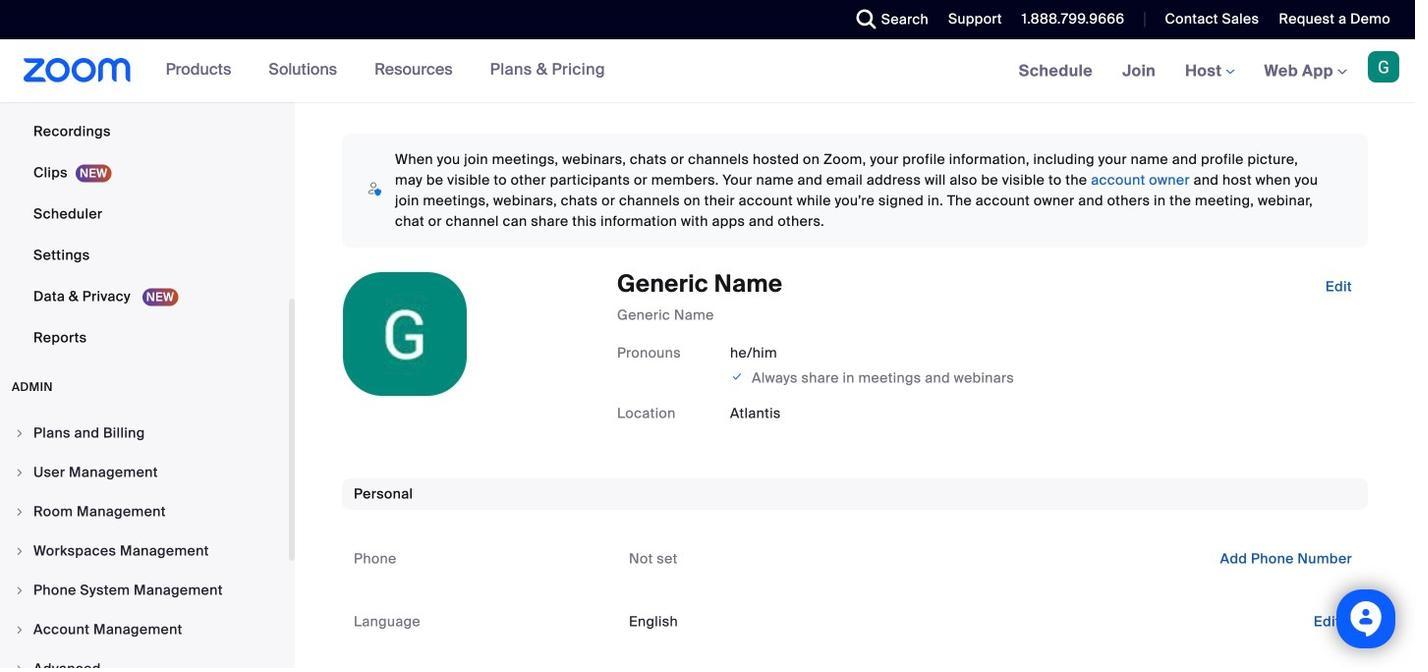 Task type: describe. For each thing, give the bounding box(es) containing it.
edit user photo image
[[389, 325, 421, 343]]

3 right image from the top
[[14, 545, 26, 557]]

2 menu item from the top
[[0, 454, 289, 491]]

admin menu menu
[[0, 415, 289, 668]]

product information navigation
[[151, 39, 620, 102]]

6 menu item from the top
[[0, 611, 289, 649]]

3 right image from the top
[[14, 624, 26, 636]]

personal menu menu
[[0, 0, 289, 360]]

zoom logo image
[[24, 58, 131, 83]]

profile picture image
[[1368, 51, 1399, 83]]

4 right image from the top
[[14, 663, 26, 668]]

5 menu item from the top
[[0, 572, 289, 609]]

meetings navigation
[[1004, 39, 1415, 104]]

side navigation navigation
[[0, 0, 295, 668]]



Task type: locate. For each thing, give the bounding box(es) containing it.
user photo image
[[343, 272, 467, 396]]

checked image
[[730, 367, 744, 387]]

banner
[[0, 39, 1415, 104]]

2 right image from the top
[[14, 467, 26, 479]]

7 menu item from the top
[[0, 651, 289, 668]]

2 right image from the top
[[14, 585, 26, 597]]

0 vertical spatial right image
[[14, 428, 26, 439]]

4 menu item from the top
[[0, 533, 289, 570]]

1 vertical spatial right image
[[14, 467, 26, 479]]

1 right image from the top
[[14, 506, 26, 518]]

right image
[[14, 428, 26, 439], [14, 467, 26, 479], [14, 545, 26, 557]]

2 vertical spatial right image
[[14, 545, 26, 557]]

3 menu item from the top
[[0, 493, 289, 531]]

1 menu item from the top
[[0, 415, 289, 452]]

right image
[[14, 506, 26, 518], [14, 585, 26, 597], [14, 624, 26, 636], [14, 663, 26, 668]]

menu item
[[0, 415, 289, 452], [0, 454, 289, 491], [0, 493, 289, 531], [0, 533, 289, 570], [0, 572, 289, 609], [0, 611, 289, 649], [0, 651, 289, 668]]

1 right image from the top
[[14, 428, 26, 439]]



Task type: vqa. For each thing, say whether or not it's contained in the screenshot.
fifth right image from the bottom
yes



